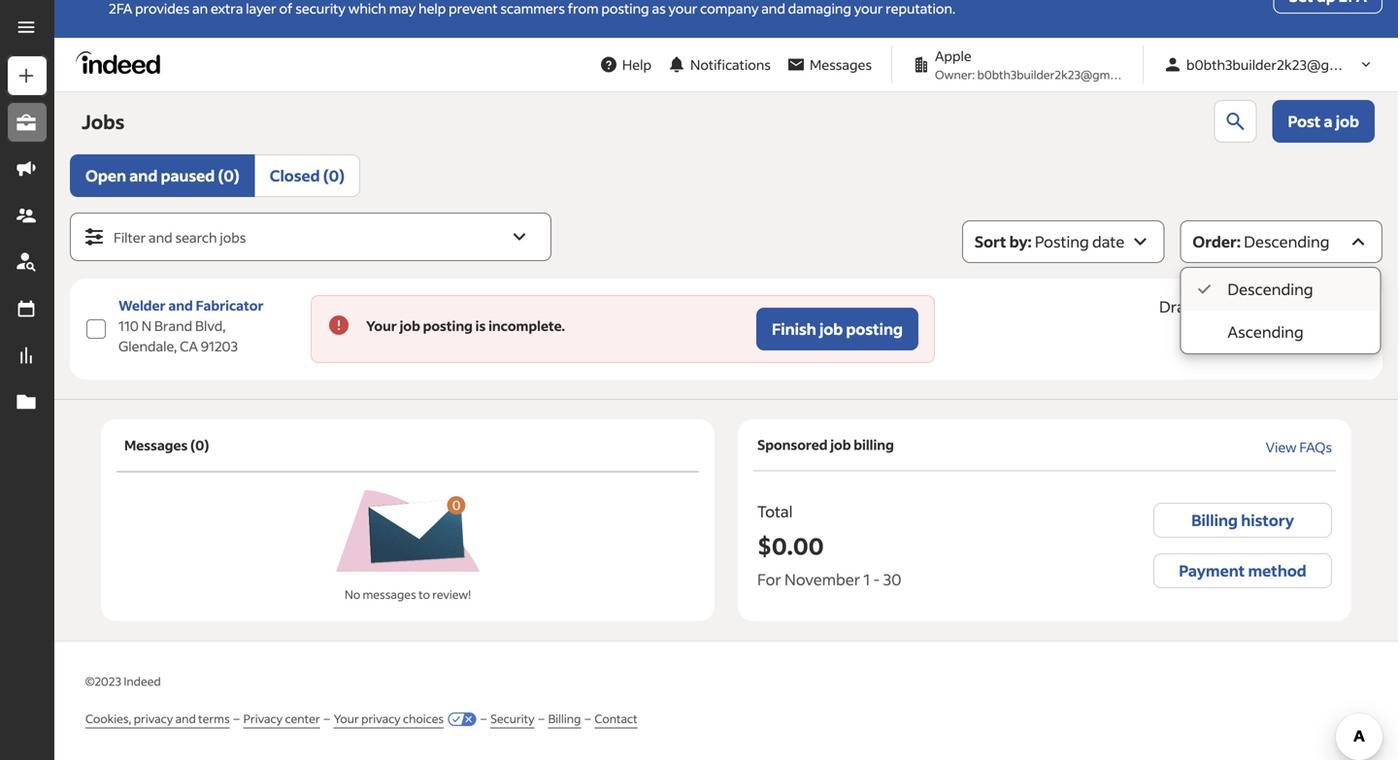 Task type: locate. For each thing, give the bounding box(es) containing it.
order: descending
[[1193, 232, 1330, 252]]

1 horizontal spatial messages
[[810, 56, 872, 73]]

posting
[[423, 317, 473, 335], [846, 319, 903, 339]]

notifications button
[[659, 43, 779, 86]]

your inside finish job posting group
[[366, 317, 397, 335]]

messages for messages
[[810, 56, 872, 73]]

job left billing
[[831, 436, 851, 454]]

expand advanced search image
[[508, 225, 531, 249]]

– right billing link
[[585, 711, 591, 727]]

2 privacy from the left
[[361, 711, 401, 727]]

your privacy choices link
[[334, 710, 444, 729]]

0 horizontal spatial your
[[334, 711, 359, 727]]

billing link
[[548, 710, 581, 729]]

1 horizontal spatial (0)
[[218, 166, 240, 186]]

descending option
[[1181, 268, 1381, 311]]

1 horizontal spatial posting
[[846, 319, 903, 339]]

blvd,
[[195, 317, 226, 335]]

post
[[1288, 111, 1321, 131]]

job inside button
[[820, 319, 843, 339]]

0 vertical spatial messages
[[810, 56, 872, 73]]

job right "finish"
[[820, 319, 843, 339]]

descending inside option
[[1228, 279, 1314, 299]]

messages
[[363, 587, 416, 602]]

1 horizontal spatial your
[[366, 317, 397, 335]]

open
[[85, 166, 126, 186]]

filter and search jobs element
[[71, 214, 551, 260]]

– right "terms" on the left of the page
[[234, 711, 240, 727]]

menu bar
[[0, 54, 54, 761]]

billing history
[[1192, 510, 1295, 530]]

billing up payment
[[1192, 510, 1238, 530]]

0 horizontal spatial privacy
[[134, 711, 173, 727]]

paused
[[161, 166, 215, 186]]

b0bth3builder2k23@gmail.com inside apple owner: b0bth3builder2k23@gmail.com
[[978, 67, 1148, 82]]

–
[[234, 711, 240, 727], [324, 711, 330, 727], [481, 711, 487, 727], [539, 711, 544, 727], [585, 711, 591, 727]]

total $0.00 for november 1 - 30
[[758, 502, 902, 590]]

0 vertical spatial billing
[[1192, 510, 1238, 530]]

posting
[[1035, 232, 1090, 252]]

1 horizontal spatial privacy
[[361, 711, 401, 727]]

110
[[118, 317, 139, 335]]

0 horizontal spatial b0bth3builder2k23@gmail.com
[[978, 67, 1148, 82]]

billing left contact
[[548, 711, 581, 727]]

center
[[285, 711, 320, 727]]

0 horizontal spatial (0)
[[190, 437, 209, 454]]

2 horizontal spatial (0)
[[323, 166, 345, 186]]

billing
[[1192, 510, 1238, 530], [548, 711, 581, 727]]

privacy for and
[[134, 711, 173, 727]]

and up brand
[[168, 297, 193, 314]]

finish job posting group
[[311, 295, 935, 363]]

-
[[873, 570, 880, 590]]

privacy left choices
[[361, 711, 401, 727]]

messages
[[810, 56, 872, 73], [124, 437, 188, 454]]

your for your job posting is incomplete.
[[366, 317, 397, 335]]

ascending
[[1228, 322, 1304, 342]]

privacy down indeed
[[134, 711, 173, 727]]

no
[[345, 587, 360, 602]]

1 vertical spatial your
[[334, 711, 359, 727]]

order: list box
[[1181, 268, 1381, 354]]

job title and location element
[[118, 295, 294, 356]]

total
[[758, 502, 793, 522]]

incomplete.
[[489, 317, 565, 335]]

1 vertical spatial billing
[[548, 711, 581, 727]]

descending up ascending on the top of the page
[[1228, 279, 1314, 299]]

1 horizontal spatial b0bth3builder2k23@gmail.com
[[1187, 56, 1386, 73]]

©2023
[[85, 674, 121, 689]]

(0)
[[218, 166, 240, 186], [323, 166, 345, 186], [190, 437, 209, 454]]

descending
[[1244, 232, 1330, 252], [1228, 279, 1314, 299]]

sponsored
[[758, 436, 828, 454]]

by:
[[1010, 232, 1032, 252]]

payment
[[1179, 561, 1245, 581]]

– left security
[[481, 711, 487, 727]]

history
[[1241, 510, 1295, 530]]

cookies,
[[85, 711, 131, 727]]

billing history link
[[1154, 503, 1333, 538]]

messages link
[[779, 47, 880, 83]]

no messages to review!
[[345, 587, 471, 602]]

0 horizontal spatial messages
[[124, 437, 188, 454]]

contact link
[[595, 710, 638, 729]]

and
[[129, 166, 158, 186], [149, 229, 173, 246], [168, 297, 193, 314], [175, 711, 196, 727]]

b0bth3builder2k23@gmail.com
[[1187, 56, 1386, 73], [978, 67, 1148, 82]]

is
[[476, 317, 486, 335]]

b0bth3builder2k23@gmail.com button
[[1156, 47, 1386, 83]]

1 vertical spatial messages
[[124, 437, 188, 454]]

b0bth3builder2k23@gmail.com inside dropdown button
[[1187, 56, 1386, 73]]

closed
[[270, 166, 320, 186]]

job
[[1336, 111, 1360, 131], [400, 317, 420, 335], [820, 319, 843, 339], [831, 436, 851, 454]]

descending up descending option
[[1244, 232, 1330, 252]]

method
[[1249, 561, 1307, 581]]

welder
[[118, 297, 166, 314]]

posting right "finish"
[[846, 319, 903, 339]]

messages for messages (0)
[[124, 437, 188, 454]]

(0) for closed (0)
[[323, 166, 345, 186]]

your
[[366, 317, 397, 335], [334, 711, 359, 727]]

4 – from the left
[[539, 711, 544, 727]]

1 vertical spatial descending
[[1228, 279, 1314, 299]]

posting left is
[[423, 317, 473, 335]]

help button
[[591, 47, 659, 83]]

cookies, privacy and terms link
[[85, 710, 230, 729]]

privacy
[[134, 711, 173, 727], [361, 711, 401, 727]]

filter
[[114, 229, 146, 246]]

security
[[491, 711, 535, 727]]

and right the open
[[129, 166, 158, 186]]

apple
[[935, 47, 972, 65]]

1 privacy from the left
[[134, 711, 173, 727]]

privacy inside your privacy choices link
[[361, 711, 401, 727]]

– left billing link
[[539, 711, 544, 727]]

Select job checkbox
[[86, 320, 106, 339]]

and inside welder and fabricator 110 n brand blvd, glendale, ca 91203
[[168, 297, 193, 314]]

0 horizontal spatial posting
[[423, 317, 473, 335]]

– right center
[[324, 711, 330, 727]]

1 horizontal spatial billing
[[1192, 510, 1238, 530]]

jobs
[[82, 109, 125, 134]]

and for paused
[[129, 166, 158, 186]]

and right filter
[[149, 229, 173, 246]]

posting inside finish job posting button
[[846, 319, 903, 339]]

search candidates image
[[1224, 110, 1248, 133]]

job left is
[[400, 317, 420, 335]]

and inside "filter and search jobs" element
[[149, 229, 173, 246]]

0 vertical spatial your
[[366, 317, 397, 335]]



Task type: describe. For each thing, give the bounding box(es) containing it.
ca
[[180, 338, 198, 355]]

your job posting is incomplete.
[[366, 317, 565, 335]]

date
[[1093, 232, 1125, 252]]

0 vertical spatial descending
[[1244, 232, 1330, 252]]

for
[[758, 570, 782, 590]]

indeed home image
[[76, 51, 169, 74]]

glendale,
[[118, 338, 177, 355]]

payment method link
[[1154, 554, 1333, 589]]

job for finish job posting
[[820, 319, 843, 339]]

choices
[[403, 711, 444, 727]]

review!
[[432, 587, 471, 602]]

91203
[[201, 338, 238, 355]]

and for search
[[149, 229, 173, 246]]

notifications
[[691, 56, 771, 73]]

fabricator
[[196, 297, 264, 314]]

jobs
[[220, 229, 246, 246]]

1 – from the left
[[234, 711, 240, 727]]

billing inside 'link'
[[1192, 510, 1238, 530]]

post a job link
[[1273, 100, 1375, 143]]

terms
[[198, 711, 230, 727]]

messages (0)
[[124, 437, 209, 454]]

apple owner: b0bth3builder2k23@gmail.com element
[[904, 46, 1148, 84]]

sort
[[975, 232, 1007, 252]]

brand
[[154, 317, 193, 335]]

faqs
[[1300, 439, 1333, 456]]

job for your job posting is incomplete.
[[400, 317, 420, 335]]

job for sponsored job billing
[[831, 436, 851, 454]]

$0.00
[[758, 531, 824, 561]]

to
[[419, 587, 430, 602]]

security link
[[491, 710, 535, 729]]

payment method
[[1179, 561, 1307, 581]]

sponsored job billing
[[758, 436, 894, 454]]

privacy
[[243, 711, 283, 727]]

search
[[175, 229, 217, 246]]

your for your privacy choices
[[334, 711, 359, 727]]

post a job
[[1288, 111, 1360, 131]]

0 horizontal spatial billing
[[548, 711, 581, 727]]

privacy center link
[[243, 710, 320, 729]]

(0) for messages (0)
[[190, 437, 209, 454]]

finish
[[772, 319, 817, 339]]

november
[[785, 570, 861, 590]]

contact
[[595, 711, 638, 727]]

closed (0)
[[270, 166, 345, 186]]

indeed
[[124, 674, 161, 689]]

n
[[142, 317, 152, 335]]

order:
[[1193, 232, 1241, 252]]

posting for your
[[423, 317, 473, 335]]

privacy for choices
[[361, 711, 401, 727]]

filter and search jobs
[[114, 229, 246, 246]]

a
[[1324, 111, 1333, 131]]

security – billing – contact
[[491, 711, 638, 727]]

30
[[884, 570, 902, 590]]

welder and fabricator 110 n brand blvd, glendale, ca 91203
[[118, 297, 264, 355]]

owner:
[[935, 67, 975, 82]]

view
[[1266, 439, 1297, 456]]

job right a
[[1336, 111, 1360, 131]]

finish job posting
[[772, 319, 903, 339]]

posting for finish
[[846, 319, 903, 339]]

view faqs
[[1266, 439, 1333, 456]]

2 – from the left
[[324, 711, 330, 727]]

©2023 indeed
[[85, 674, 161, 689]]

apple owner: b0bth3builder2k23@gmail.com
[[935, 47, 1148, 82]]

sort by: posting date
[[975, 232, 1125, 252]]

your privacy choices
[[334, 711, 444, 727]]

help
[[622, 56, 652, 73]]

billing
[[854, 436, 894, 454]]

and left "terms" on the left of the page
[[175, 711, 196, 727]]

draft
[[1160, 297, 1197, 317]]

finish job posting button
[[757, 308, 919, 351]]

1
[[864, 570, 870, 590]]

open and paused (0)
[[85, 166, 240, 186]]

5 – from the left
[[585, 711, 591, 727]]

3 – from the left
[[481, 711, 487, 727]]

and for fabricator
[[168, 297, 193, 314]]

cookies, privacy and terms – privacy center –
[[85, 711, 330, 727]]

welder and fabricator link
[[118, 297, 264, 314]]

view faqs link
[[1266, 439, 1333, 456]]



Task type: vqa. For each thing, say whether or not it's contained in the screenshot.
Messages (0) (0)
yes



